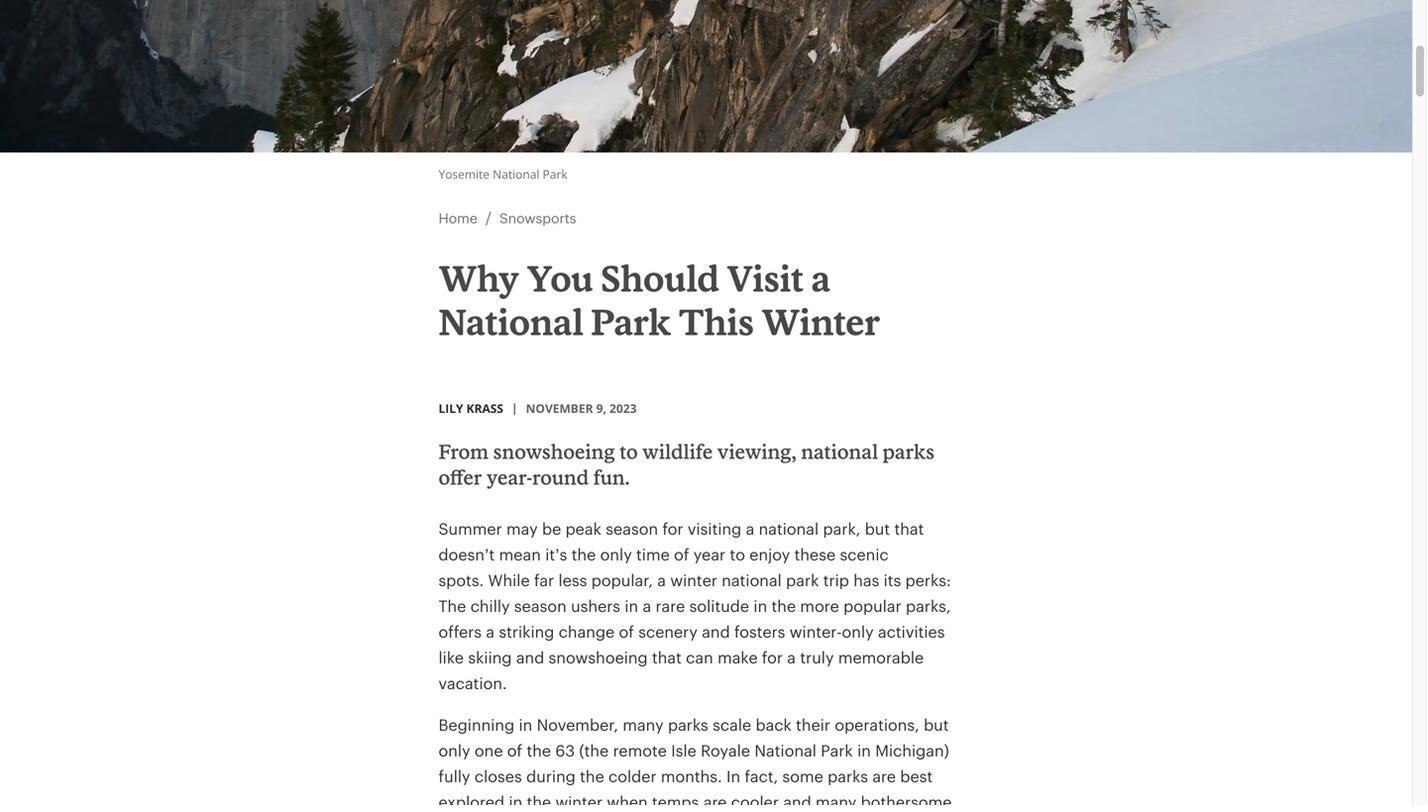 Task type: vqa. For each thing, say whether or not it's contained in the screenshot.
leftmost THE BUT
yes



Task type: locate. For each thing, give the bounding box(es) containing it.
season
[[606, 520, 658, 538], [514, 597, 567, 616]]

less
[[559, 572, 587, 590]]

the down the peak on the bottom left
[[572, 546, 596, 564]]

a
[[811, 257, 831, 299], [746, 520, 755, 538], [658, 572, 666, 590], [643, 597, 652, 616], [486, 623, 495, 641], [787, 649, 796, 667]]

its
[[884, 572, 901, 590]]

2 horizontal spatial of
[[674, 546, 689, 564]]

national inside from snowshoeing to wildlife viewing, national parks offer year-round fun.
[[801, 440, 879, 463]]

national up 'home / snowsports'
[[493, 166, 540, 182]]

of right change
[[619, 623, 634, 641]]

beginning in november, many parks scale back their operations, but only one of the 63 (the remote isle royale national park in michigan) fully closes during the colder months. in fact, some parks are best explored in the winter when temps are cooler and many bothers
[[439, 716, 952, 806]]

when
[[607, 794, 648, 806]]

0 vertical spatial national
[[801, 440, 879, 463]]

1 vertical spatial that
[[652, 649, 682, 667]]

park
[[786, 572, 819, 590]]

to up fun.
[[620, 440, 638, 463]]

why you should visit a national park this winter
[[439, 257, 880, 343]]

winter inside summer may be peak season for visiting a national park, but that doesn't mean it's the only time of year to enjoy these scenic spots. while far less popular, a winter national park trip has its perks: the chilly season ushers in a rare solitude in the more popular parks, offers a striking change of scenery and fosters winter-only activities like skiing and snowshoeing that can make for a truly memorable vacation.
[[671, 572, 718, 590]]

1 vertical spatial only
[[842, 623, 874, 641]]

only up fully
[[439, 742, 471, 760]]

0 vertical spatial park
[[543, 166, 568, 182]]

spots. while
[[439, 572, 530, 590]]

of
[[674, 546, 689, 564], [619, 623, 634, 641], [507, 742, 523, 760]]

to
[[620, 440, 638, 463], [730, 546, 745, 564]]

a up "enjoy" at the bottom of the page
[[746, 520, 755, 538]]

home link
[[439, 210, 478, 226]]

only inside beginning in november, many parks scale back their operations, but only one of the 63 (the remote isle royale national park in michigan) fully closes during the colder months. in fact, some parks are best explored in the winter when temps are cooler and many bothers
[[439, 742, 471, 760]]

of left year
[[674, 546, 689, 564]]

1 vertical spatial park
[[591, 300, 671, 343]]

2 vertical spatial parks
[[828, 768, 868, 786]]

1 vertical spatial national
[[759, 520, 819, 538]]

months.
[[661, 768, 722, 786]]

national up "enjoy" at the bottom of the page
[[759, 520, 819, 538]]

parks
[[883, 440, 935, 463], [668, 716, 709, 735], [828, 768, 868, 786]]

popular,
[[592, 572, 653, 590]]

vacation.
[[439, 675, 507, 693]]

0 vertical spatial winter
[[671, 572, 718, 590]]

0 vertical spatial that
[[895, 520, 924, 538]]

1 vertical spatial of
[[619, 623, 634, 641]]

and down some
[[783, 794, 812, 806]]

rare
[[656, 597, 685, 616]]

but inside summer may be peak season for visiting a national park, but that doesn't mean it's the only time of year to enjoy these scenic spots. while far less popular, a winter national park trip has its perks: the chilly season ushers in a rare solitude in the more popular parks, offers a striking change of scenery and fosters winter-only activities like skiing and snowshoeing that can make for a truly memorable vacation.
[[865, 520, 890, 538]]

visiting
[[688, 520, 742, 538]]

year
[[694, 546, 726, 564]]

offers
[[439, 623, 482, 641]]

and down 'solitude' on the bottom of the page
[[702, 623, 730, 641]]

1 vertical spatial and
[[516, 649, 545, 667]]

many
[[623, 716, 664, 735], [816, 794, 857, 806]]

colder
[[609, 768, 657, 786]]

has
[[854, 572, 880, 590]]

many up remote
[[623, 716, 664, 735]]

national down back
[[755, 742, 817, 760]]

1 horizontal spatial only
[[600, 546, 632, 564]]

0 vertical spatial snowshoeing
[[493, 440, 615, 463]]

for down fosters
[[762, 649, 783, 667]]

the
[[572, 546, 596, 564], [772, 597, 796, 616], [527, 742, 551, 760], [580, 768, 604, 786], [527, 794, 551, 806]]

0 vertical spatial for
[[663, 520, 684, 538]]

snowshoeing inside from snowshoeing to wildlife viewing, national parks offer year-round fun.
[[493, 440, 615, 463]]

home / snowsports
[[439, 209, 576, 226]]

lily krass | november 9, 2023
[[439, 400, 637, 417]]

1 horizontal spatial park
[[591, 300, 671, 343]]

1 horizontal spatial winter
[[671, 572, 718, 590]]

1 horizontal spatial but
[[924, 716, 949, 735]]

0 horizontal spatial to
[[620, 440, 638, 463]]

in down closes
[[509, 794, 523, 806]]

park inside beginning in november, many parks scale back their operations, but only one of the 63 (the remote isle royale national park in michigan) fully closes during the colder months. in fact, some parks are best explored in the winter when temps are cooler and many bothers
[[821, 742, 853, 760]]

and
[[702, 623, 730, 641], [516, 649, 545, 667], [783, 794, 812, 806]]

1 horizontal spatial many
[[816, 794, 857, 806]]

but
[[865, 520, 890, 538], [924, 716, 949, 735]]

national up park,
[[801, 440, 879, 463]]

a up winter
[[811, 257, 831, 299]]

1 vertical spatial season
[[514, 597, 567, 616]]

visit
[[727, 257, 804, 299]]

2 vertical spatial only
[[439, 742, 471, 760]]

skiing
[[468, 649, 512, 667]]

1 horizontal spatial season
[[606, 520, 658, 538]]

peak
[[566, 520, 602, 538]]

0 vertical spatial to
[[620, 440, 638, 463]]

of right the "one"
[[507, 742, 523, 760]]

to right year
[[730, 546, 745, 564]]

the down the '(the'
[[580, 768, 604, 786]]

enjoy
[[750, 546, 790, 564]]

park
[[543, 166, 568, 182], [591, 300, 671, 343], [821, 742, 853, 760]]

1 vertical spatial for
[[762, 649, 783, 667]]

0 horizontal spatial season
[[514, 597, 567, 616]]

2 horizontal spatial only
[[842, 623, 874, 641]]

wildlife
[[643, 440, 713, 463]]

but up scenic
[[865, 520, 890, 538]]

snowshoeing up round
[[493, 440, 615, 463]]

0 vertical spatial of
[[674, 546, 689, 564]]

in right beginning
[[519, 716, 533, 735]]

for up time
[[663, 520, 684, 538]]

63
[[556, 742, 575, 760]]

best
[[901, 768, 933, 786]]

back
[[756, 716, 792, 735]]

national down why
[[439, 300, 584, 343]]

2 vertical spatial park
[[821, 742, 853, 760]]

1 horizontal spatial are
[[873, 768, 896, 786]]

0 horizontal spatial but
[[865, 520, 890, 538]]

0 vertical spatial parks
[[883, 440, 935, 463]]

0 horizontal spatial parks
[[668, 716, 709, 735]]

solitude
[[690, 597, 750, 616]]

the down during
[[527, 794, 551, 806]]

0 horizontal spatial of
[[507, 742, 523, 760]]

beginning
[[439, 716, 515, 735]]

only down popular
[[842, 623, 874, 641]]

1 horizontal spatial that
[[895, 520, 924, 538]]

park down their
[[821, 742, 853, 760]]

a left rare
[[643, 597, 652, 616]]

but up the michigan)
[[924, 716, 949, 735]]

1 vertical spatial winter
[[556, 794, 603, 806]]

these
[[795, 546, 836, 564]]

snowshoeing down change
[[549, 649, 648, 667]]

1 vertical spatial many
[[816, 794, 857, 806]]

scenery
[[639, 623, 698, 641]]

2 vertical spatial national
[[755, 742, 817, 760]]

are left best
[[873, 768, 896, 786]]

and down striking
[[516, 649, 545, 667]]

national down "enjoy" at the bottom of the page
[[722, 572, 782, 590]]

perks:
[[906, 572, 951, 590]]

snowshoeing
[[493, 440, 615, 463], [549, 649, 648, 667]]

2 horizontal spatial park
[[821, 742, 853, 760]]

1 vertical spatial national
[[439, 300, 584, 343]]

national
[[801, 440, 879, 463], [759, 520, 819, 538], [722, 572, 782, 590]]

0 vertical spatial national
[[493, 166, 540, 182]]

0 horizontal spatial winter
[[556, 794, 603, 806]]

1 horizontal spatial for
[[762, 649, 783, 667]]

1 horizontal spatial of
[[619, 623, 634, 641]]

in
[[727, 768, 741, 786]]

winter down during
[[556, 794, 603, 806]]

0 horizontal spatial only
[[439, 742, 471, 760]]

remote
[[613, 742, 667, 760]]

in
[[625, 597, 639, 616], [754, 597, 768, 616], [519, 716, 533, 735], [858, 742, 871, 760], [509, 794, 523, 806]]

year-
[[487, 466, 533, 489]]

are down in
[[704, 794, 727, 806]]

that down scenery
[[652, 649, 682, 667]]

royale
[[701, 742, 751, 760]]

2023
[[610, 400, 637, 417]]

viewing,
[[718, 440, 797, 463]]

fun.
[[594, 466, 630, 489]]

9,
[[596, 400, 607, 417]]

yosemite
[[439, 166, 490, 182]]

1 vertical spatial but
[[924, 716, 949, 735]]

a down chilly
[[486, 623, 495, 641]]

0 vertical spatial many
[[623, 716, 664, 735]]

that
[[895, 520, 924, 538], [652, 649, 682, 667]]

one
[[475, 742, 503, 760]]

only
[[600, 546, 632, 564], [842, 623, 874, 641], [439, 742, 471, 760]]

winter
[[671, 572, 718, 590], [556, 794, 603, 806]]

doesn't
[[439, 546, 495, 564]]

2 vertical spatial and
[[783, 794, 812, 806]]

1 vertical spatial parks
[[668, 716, 709, 735]]

season down far
[[514, 597, 567, 616]]

0 vertical spatial but
[[865, 520, 890, 538]]

of inside beginning in november, many parks scale back their operations, but only one of the 63 (the remote isle royale national park in michigan) fully closes during the colder months. in fact, some parks are best explored in the winter when temps are cooler and many bothers
[[507, 742, 523, 760]]

0 horizontal spatial for
[[663, 520, 684, 538]]

park up snowsports link
[[543, 166, 568, 182]]

that up its
[[895, 520, 924, 538]]

0 vertical spatial and
[[702, 623, 730, 641]]

0 vertical spatial are
[[873, 768, 896, 786]]

2 vertical spatial of
[[507, 742, 523, 760]]

the left 63
[[527, 742, 551, 760]]

only up popular,
[[600, 546, 632, 564]]

2 horizontal spatial parks
[[883, 440, 935, 463]]

michigan)
[[876, 742, 950, 760]]

2 horizontal spatial and
[[783, 794, 812, 806]]

isle
[[671, 742, 697, 760]]

park down "should"
[[591, 300, 671, 343]]

1 vertical spatial to
[[730, 546, 745, 564]]

a left truly
[[787, 649, 796, 667]]

0 horizontal spatial that
[[652, 649, 682, 667]]

season up time
[[606, 520, 658, 538]]

0 horizontal spatial are
[[704, 794, 727, 806]]

winter down year
[[671, 572, 718, 590]]

many down some
[[816, 794, 857, 806]]

trip
[[824, 572, 849, 590]]

1 horizontal spatial to
[[730, 546, 745, 564]]

national
[[493, 166, 540, 182], [439, 300, 584, 343], [755, 742, 817, 760]]

national inside beginning in november, many parks scale back their operations, but only one of the 63 (the remote isle royale national park in michigan) fully closes during the colder months. in fact, some parks are best explored in the winter when temps are cooler and many bothers
[[755, 742, 817, 760]]

offer
[[439, 466, 482, 489]]

1 vertical spatial snowshoeing
[[549, 649, 648, 667]]



Task type: describe. For each thing, give the bounding box(es) containing it.
operations,
[[835, 716, 920, 735]]

like
[[439, 649, 464, 667]]

fosters
[[735, 623, 786, 641]]

0 vertical spatial season
[[606, 520, 658, 538]]

a inside why you should visit a national park this winter
[[811, 257, 831, 299]]

ushers
[[571, 597, 621, 616]]

should
[[601, 257, 719, 299]]

snowshoeing inside summer may be peak season for visiting a national park, but that doesn't mean it's the only time of year to enjoy these scenic spots. while far less popular, a winter national park trip has its perks: the chilly season ushers in a rare solitude in the more popular parks, offers a striking change of scenery and fosters winter-only activities like skiing and snowshoeing that can make for a truly memorable vacation.
[[549, 649, 648, 667]]

but inside beginning in november, many parks scale back their operations, but only one of the 63 (the remote isle royale national park in michigan) fully closes during the colder months. in fact, some parks are best explored in the winter when temps are cooler and many bothers
[[924, 716, 949, 735]]

scale
[[713, 716, 752, 735]]

it's
[[545, 546, 567, 564]]

0 horizontal spatial many
[[623, 716, 664, 735]]

the down park
[[772, 597, 796, 616]]

cooler
[[731, 794, 779, 806]]

a down time
[[658, 572, 666, 590]]

be
[[542, 520, 561, 538]]

krass
[[467, 400, 504, 417]]

may
[[507, 520, 538, 538]]

some
[[783, 768, 824, 786]]

parks inside from snowshoeing to wildlife viewing, national parks offer year-round fun.
[[883, 440, 935, 463]]

mean
[[499, 546, 541, 564]]

fact,
[[745, 768, 778, 786]]

lily
[[439, 400, 463, 417]]

far
[[534, 572, 554, 590]]

|
[[512, 400, 518, 417]]

winter
[[762, 300, 880, 343]]

fully
[[439, 768, 471, 786]]

in down popular,
[[625, 597, 639, 616]]

truly
[[800, 649, 834, 667]]

november,
[[537, 716, 619, 735]]

in up fosters
[[754, 597, 768, 616]]

1 vertical spatial are
[[704, 794, 727, 806]]

their
[[796, 716, 831, 735]]

parks,
[[906, 597, 951, 616]]

summer
[[439, 520, 502, 538]]

0 vertical spatial only
[[600, 546, 632, 564]]

0 horizontal spatial and
[[516, 649, 545, 667]]

from
[[439, 440, 489, 463]]

memorable
[[839, 649, 924, 667]]

activities
[[878, 623, 945, 641]]

popular
[[844, 597, 902, 616]]

0 horizontal spatial park
[[543, 166, 568, 182]]

1 horizontal spatial and
[[702, 623, 730, 641]]

park,
[[823, 520, 861, 538]]

snowsports
[[500, 210, 576, 226]]

from snowshoeing to wildlife viewing, national parks offer year-round fun.
[[439, 440, 935, 489]]

1 horizontal spatial parks
[[828, 768, 868, 786]]

can
[[686, 649, 714, 667]]

you
[[527, 257, 593, 299]]

round
[[533, 466, 589, 489]]

yosemite national park
[[439, 166, 568, 182]]

the
[[439, 597, 466, 616]]

lily krass link
[[439, 400, 504, 417]]

explored
[[439, 794, 505, 806]]

closes
[[475, 768, 522, 786]]

(the
[[579, 742, 609, 760]]

and inside beginning in november, many parks scale back their operations, but only one of the 63 (the remote isle royale national park in michigan) fully closes during the colder months. in fact, some parks are best explored in the winter when temps are cooler and many bothers
[[783, 794, 812, 806]]

this
[[679, 300, 754, 343]]

chilly
[[471, 597, 510, 616]]

change
[[559, 623, 615, 641]]

time
[[637, 546, 670, 564]]

winter-
[[790, 623, 842, 641]]

striking
[[499, 623, 555, 641]]

summer may be peak season for visiting a national park, but that doesn't mean it's the only time of year to enjoy these scenic spots. while far less popular, a winter national park trip has its perks: the chilly season ushers in a rare solitude in the more popular parks, offers a striking change of scenery and fosters winter-only activities like skiing and snowshoeing that can make for a truly memorable vacation.
[[439, 520, 951, 693]]

why
[[439, 257, 519, 299]]

park inside why you should visit a national park this winter
[[591, 300, 671, 343]]

home
[[439, 210, 478, 226]]

national inside why you should visit a national park this winter
[[439, 300, 584, 343]]

make
[[718, 649, 758, 667]]

2 vertical spatial national
[[722, 572, 782, 590]]

winter inside beginning in november, many parks scale back their operations, but only one of the 63 (the remote isle royale national park in michigan) fully closes during the colder months. in fact, some parks are best explored in the winter when temps are cooler and many bothers
[[556, 794, 603, 806]]

to inside summer may be peak season for visiting a national park, but that doesn't mean it's the only time of year to enjoy these scenic spots. while far less popular, a winter national park trip has its perks: the chilly season ushers in a rare solitude in the more popular parks, offers a striking change of scenery and fosters winter-only activities like skiing and snowshoeing that can make for a truly memorable vacation.
[[730, 546, 745, 564]]

/
[[486, 209, 492, 226]]

november
[[526, 400, 593, 417]]

scenic
[[840, 546, 889, 564]]

to inside from snowshoeing to wildlife viewing, national parks offer year-round fun.
[[620, 440, 638, 463]]

during
[[527, 768, 576, 786]]

more
[[800, 597, 840, 616]]

snowsports link
[[500, 210, 576, 226]]

in down operations,
[[858, 742, 871, 760]]



